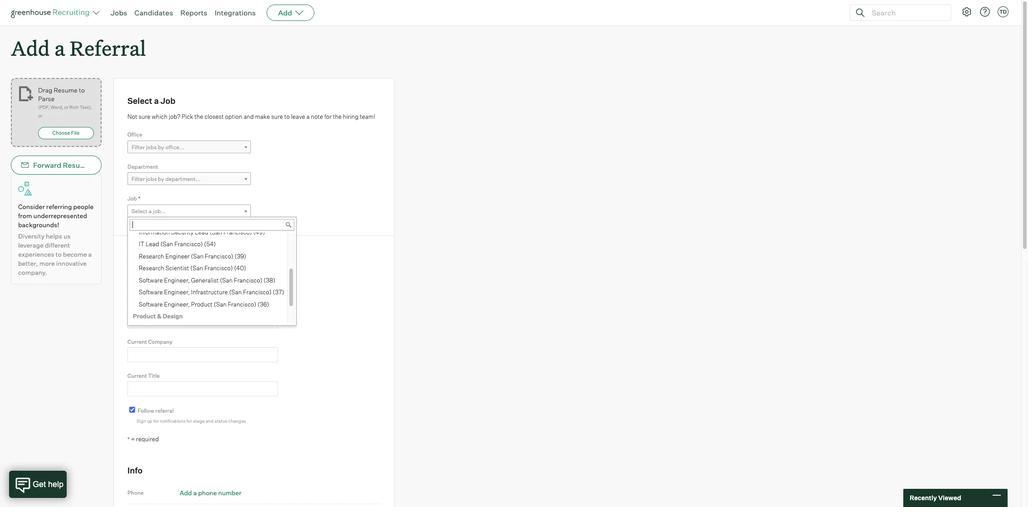 Task type: vqa. For each thing, say whether or not it's contained in the screenshot.
'Last Updated'
no



Task type: describe. For each thing, give the bounding box(es) containing it.
* = required
[[127, 435, 159, 443]]

it
[[139, 241, 144, 248]]

1 the from the left
[[195, 113, 203, 120]]

a for job...
[[149, 208, 152, 214]]

(pdf,
[[38, 104, 50, 110]]

diversity
[[18, 232, 45, 240]]

(san up 'name & company'
[[160, 241, 173, 248]]

2 sure from the left
[[271, 113, 283, 120]]

(54)
[[204, 241, 216, 248]]

filter for filter jobs by office...
[[132, 144, 145, 150]]

lead/staff product designer  (san francisco) (22)
[[139, 325, 272, 332]]

2 the from the left
[[333, 113, 342, 120]]

& for company
[[153, 249, 159, 258]]

current company
[[127, 338, 173, 345]]

via
[[92, 161, 102, 170]]

team!
[[360, 113, 375, 120]]

francisco) inside option
[[228, 301, 256, 308]]

department...
[[165, 176, 201, 182]]

configure image
[[962, 6, 973, 17]]

last name *
[[127, 304, 158, 311]]

(san down (40)
[[229, 289, 242, 296]]

information security lead (san francisco) (49)
[[139, 229, 265, 236]]

francisco) up the (36)
[[243, 289, 272, 296]]

product & design option
[[130, 311, 287, 323]]

0 vertical spatial company
[[161, 249, 199, 258]]

file
[[71, 130, 80, 136]]

more
[[39, 260, 55, 267]]

francisco) down (54)
[[205, 253, 233, 260]]

leverage
[[18, 241, 44, 249]]

helps
[[46, 232, 62, 240]]

parse
[[38, 95, 55, 103]]

td button
[[998, 6, 1009, 17]]

(49)
[[253, 229, 265, 236]]

designer
[[192, 325, 216, 332]]

research scientist (san francisco) (40)
[[139, 265, 246, 272]]

to inside consider referring people from underrepresented backgrounds! diversity helps us leverage different experiences to become a better, more innovative company.
[[56, 251, 62, 258]]

(37)
[[273, 289, 284, 296]]

jobs
[[111, 8, 127, 17]]

product inside "option"
[[169, 325, 190, 332]]

francisco) inside "option"
[[231, 325, 260, 332]]

software engineer, generalist (san francisco) (38)
[[139, 277, 275, 284]]

0 vertical spatial lead
[[195, 229, 208, 236]]

software engineer, infrastructure (san francisco) (37) option
[[130, 287, 287, 299]]

design
[[163, 313, 183, 320]]

text),
[[80, 104, 92, 110]]

product inside "option"
[[133, 313, 156, 320]]

current title
[[127, 372, 160, 379]]

filter jobs by office... link
[[127, 141, 251, 154]]

forward resume via email
[[33, 161, 123, 170]]

=
[[131, 435, 135, 443]]

add button
[[267, 5, 315, 21]]

generalist
[[191, 277, 219, 284]]

department
[[127, 163, 158, 170]]

0 horizontal spatial job
[[127, 195, 137, 202]]

job...
[[153, 208, 166, 214]]

list box containing information security lead (san francisco) (49)
[[128, 215, 294, 335]]

to inside drag resume to parse (pdf, word, or rich text), or
[[79, 86, 85, 94]]

name
[[127, 249, 151, 258]]

consider
[[18, 203, 45, 211]]

us
[[63, 232, 71, 240]]

candidates
[[135, 8, 173, 17]]

1 horizontal spatial job
[[160, 96, 176, 106]]

Follow referral checkbox
[[129, 407, 135, 413]]

integrations link
[[215, 8, 256, 17]]

* inside * = required
[[127, 436, 130, 443]]

engineer, for product
[[164, 301, 190, 308]]

people
[[73, 203, 94, 211]]

(san down research engineer (san francisco) (39)
[[191, 265, 203, 272]]

information security lead (san francisco) (49) option
[[130, 227, 287, 239]]

select for select a job
[[127, 96, 152, 106]]

(san up "software engineer, infrastructure (san francisco) (37)"
[[220, 277, 233, 284]]

title
[[148, 372, 160, 379]]

information
[[139, 229, 170, 236]]

filter jobs by office...
[[132, 144, 184, 150]]

research for research engineer (san francisco) (39)
[[139, 253, 164, 260]]

phone
[[198, 489, 217, 497]]

0 horizontal spatial for
[[153, 418, 159, 424]]

infrastructure
[[191, 289, 228, 296]]

follow referral
[[138, 407, 174, 414]]

* left the scientist
[[156, 271, 158, 277]]

from
[[18, 212, 32, 220]]

select a job
[[127, 96, 176, 106]]

1 sure from the left
[[139, 113, 150, 120]]

filter jobs by department...
[[132, 176, 201, 182]]

viewed
[[939, 494, 962, 502]]

info
[[127, 466, 143, 476]]

resume for forward
[[63, 161, 91, 170]]

choose file
[[52, 130, 80, 136]]

(40)
[[234, 265, 246, 272]]

innovative
[[56, 260, 87, 267]]

software for software engineer, product (san francisco) (36)
[[139, 301, 163, 308]]

office...
[[165, 144, 184, 150]]

experiences
[[18, 251, 54, 258]]

engineer
[[165, 253, 190, 260]]

(san inside option
[[214, 301, 227, 308]]

word,
[[51, 104, 63, 110]]

software engineer, product (san francisco) (36) option
[[130, 299, 287, 311]]

& for design
[[157, 313, 162, 320]]

drag resume to parse (pdf, word, or rich text), or
[[38, 86, 92, 119]]

by for department...
[[158, 176, 164, 182]]

francisco) up research engineer (san francisco) (39)
[[174, 241, 203, 248]]

engineer, for infrastructure
[[164, 289, 190, 296]]

integrations
[[215, 8, 256, 17]]

td
[[1000, 9, 1007, 15]]

make
[[255, 113, 270, 120]]

add a referral
[[11, 34, 146, 61]]

forward
[[33, 161, 61, 170]]

backgrounds!
[[18, 221, 59, 229]]

a for referral
[[54, 34, 65, 61]]

by for office...
[[158, 144, 164, 150]]

(san up (54)
[[210, 229, 222, 236]]

1 horizontal spatial for
[[187, 418, 192, 424]]

which
[[152, 113, 168, 120]]

research for research scientist (san francisco) (40)
[[139, 265, 164, 272]]

company.
[[18, 269, 47, 276]]

notifications
[[160, 418, 186, 424]]

different
[[45, 241, 70, 249]]

* up select a job...
[[138, 195, 141, 202]]

recently viewed
[[910, 494, 962, 502]]

phone
[[127, 489, 144, 496]]



Task type: locate. For each thing, give the bounding box(es) containing it.
research engineer (san francisco) (39)
[[139, 253, 246, 260]]

changes
[[228, 418, 246, 424]]

select a job... link
[[127, 204, 251, 218]]

for
[[325, 113, 332, 120], [153, 418, 159, 424], [187, 418, 192, 424]]

filter
[[132, 144, 145, 150], [132, 176, 145, 182]]

current for current title
[[127, 372, 147, 379]]

* left =
[[127, 436, 130, 443]]

* up product & design
[[155, 304, 158, 311]]

engineer,
[[164, 277, 190, 284], [164, 289, 190, 296], [164, 301, 190, 308]]

add a phone number
[[180, 489, 242, 497]]

0 vertical spatial filter
[[132, 144, 145, 150]]

company down 'it lead (san francisco) (54)'
[[161, 249, 199, 258]]

add for add
[[278, 8, 292, 17]]

1 horizontal spatial the
[[333, 113, 342, 120]]

1 vertical spatial product
[[133, 313, 156, 320]]

software
[[139, 277, 163, 284], [139, 289, 163, 296], [139, 301, 163, 308]]

email
[[104, 161, 123, 170]]

francisco) down (40)
[[234, 277, 262, 284]]

select inside "select a job..." link
[[132, 208, 148, 214]]

a right become at the left of the page
[[88, 251, 92, 258]]

recently
[[910, 494, 937, 502]]

francisco) left (49)
[[224, 229, 252, 236]]

product down last name * on the left bottom
[[133, 313, 156, 320]]

research engineer (san francisco) (39) option
[[130, 251, 287, 263]]

the right pick
[[195, 113, 203, 120]]

0 vertical spatial or
[[64, 104, 69, 110]]

software for software engineer, infrastructure (san francisco) (37)
[[139, 289, 163, 296]]

resume up rich on the top
[[54, 86, 78, 94]]

0 horizontal spatial product
[[133, 313, 156, 320]]

2 horizontal spatial add
[[278, 8, 292, 17]]

1 by from the top
[[158, 144, 164, 150]]

select a job...
[[132, 208, 166, 214]]

1 horizontal spatial lead
[[195, 229, 208, 236]]

status
[[215, 418, 227, 424]]

*
[[138, 195, 141, 202], [156, 271, 158, 277], [155, 304, 158, 311], [127, 436, 130, 443]]

add inside popup button
[[278, 8, 292, 17]]

3 engineer, from the top
[[164, 301, 190, 308]]

filter jobs by department... link
[[127, 173, 251, 186]]

it lead (san francisco) (54) option
[[130, 239, 287, 251]]

0 vertical spatial name
[[140, 271, 155, 277]]

0 vertical spatial jobs
[[146, 144, 157, 150]]

td button
[[996, 5, 1011, 19]]

filter for filter jobs by department...
[[132, 176, 145, 182]]

filter down department
[[132, 176, 145, 182]]

resume inside forward resume via email button
[[63, 161, 91, 170]]

2 filter from the top
[[132, 176, 145, 182]]

0 horizontal spatial sure
[[139, 113, 150, 120]]

to
[[79, 86, 85, 94], [284, 113, 290, 120], [56, 251, 62, 258]]

resume left via
[[63, 161, 91, 170]]

2 by from the top
[[158, 176, 164, 182]]

a inside consider referring people from underrepresented backgrounds! diversity helps us leverage different experiences to become a better, more innovative company.
[[88, 251, 92, 258]]

1 vertical spatial jobs
[[146, 176, 157, 182]]

the left hiring
[[333, 113, 342, 120]]

lead/staff product designer  (san francisco) (22) option
[[130, 323, 287, 335]]

by left "office..."
[[158, 144, 164, 150]]

and
[[244, 113, 254, 120], [206, 418, 214, 424]]

a down greenhouse recruiting image
[[54, 34, 65, 61]]

a for phone
[[193, 489, 197, 497]]

company down lead/staff
[[148, 338, 173, 345]]

0 vertical spatial research
[[139, 253, 164, 260]]

a up which
[[154, 96, 159, 106]]

product & design
[[133, 313, 183, 320]]

software engineer, infrastructure (san francisco) (37)
[[139, 289, 284, 296]]

resume
[[54, 86, 78, 94], [63, 161, 91, 170]]

number
[[218, 489, 242, 497]]

referral
[[70, 34, 146, 61]]

2 jobs from the top
[[146, 176, 157, 182]]

1 vertical spatial software
[[139, 289, 163, 296]]

current down lead/staff
[[127, 338, 147, 345]]

2 horizontal spatial for
[[325, 113, 332, 120]]

2 horizontal spatial to
[[284, 113, 290, 120]]

sign up for notifications for stage and status changes
[[137, 418, 246, 424]]

1 current from the top
[[127, 338, 147, 345]]

current left title
[[127, 372, 147, 379]]

hiring
[[343, 113, 359, 120]]

to left leave on the top of page
[[284, 113, 290, 120]]

rich
[[70, 104, 79, 110]]

0 vertical spatial add
[[278, 8, 292, 17]]

filter down office
[[132, 144, 145, 150]]

0 horizontal spatial lead
[[146, 241, 159, 248]]

product inside option
[[191, 301, 213, 308]]

2 vertical spatial engineer,
[[164, 301, 190, 308]]

resume for drag
[[54, 86, 78, 94]]

(36)
[[258, 301, 269, 308]]

francisco) left (22)
[[231, 325, 260, 332]]

lead
[[195, 229, 208, 236], [146, 241, 159, 248]]

name for last
[[140, 304, 154, 311]]

job up the job? on the left of page
[[160, 96, 176, 106]]

0 horizontal spatial the
[[195, 113, 203, 120]]

by left department...
[[158, 176, 164, 182]]

for right up
[[153, 418, 159, 424]]

software inside software engineer, generalist (san francisco) (38) option
[[139, 277, 163, 284]]

add for add a referral
[[11, 34, 50, 61]]

Search text field
[[870, 6, 943, 19]]

not
[[127, 113, 137, 120]]

1 research from the top
[[139, 253, 164, 260]]

or left rich on the top
[[64, 104, 69, 110]]

name
[[140, 271, 155, 277], [140, 304, 154, 311]]

0 vertical spatial to
[[79, 86, 85, 94]]

jobs up department
[[146, 144, 157, 150]]

0 vertical spatial select
[[127, 96, 152, 106]]

it lead (san francisco) (54)
[[139, 241, 216, 248]]

add a phone number link
[[180, 489, 242, 497]]

leave
[[291, 113, 305, 120]]

0 vertical spatial software
[[139, 277, 163, 284]]

software inside software engineer, infrastructure (san francisco) (37) option
[[139, 289, 163, 296]]

0 vertical spatial &
[[153, 249, 159, 258]]

None text field
[[130, 219, 294, 231], [127, 280, 278, 295], [127, 382, 278, 396], [130, 219, 294, 231], [127, 280, 278, 295], [127, 382, 278, 396]]

referring
[[46, 203, 72, 211]]

2 vertical spatial product
[[169, 325, 190, 332]]

0 vertical spatial current
[[127, 338, 147, 345]]

(san
[[210, 229, 222, 236], [160, 241, 173, 248], [191, 253, 204, 260], [191, 265, 203, 272], [220, 277, 233, 284], [229, 289, 242, 296], [214, 301, 227, 308], [217, 325, 230, 332]]

1 vertical spatial or
[[38, 113, 42, 119]]

engineer, for generalist
[[164, 277, 190, 284]]

by
[[158, 144, 164, 150], [158, 176, 164, 182]]

francisco) down research engineer (san francisco) (39) option
[[204, 265, 233, 272]]

1 jobs from the top
[[146, 144, 157, 150]]

0 vertical spatial product
[[191, 301, 213, 308]]

1 horizontal spatial and
[[244, 113, 254, 120]]

jobs link
[[111, 8, 127, 17]]

2 engineer, from the top
[[164, 289, 190, 296]]

1 vertical spatial add
[[11, 34, 50, 61]]

add for add a phone number
[[180, 489, 192, 497]]

0 vertical spatial by
[[158, 144, 164, 150]]

to up "text),"
[[79, 86, 85, 94]]

1 vertical spatial job
[[127, 195, 137, 202]]

current
[[127, 338, 147, 345], [127, 372, 147, 379]]

current for current company
[[127, 338, 147, 345]]

referral
[[155, 407, 174, 414]]

and right stage
[[206, 418, 214, 424]]

reports
[[180, 8, 208, 17]]

lead up it lead (san francisco) (54) option at the top of the page
[[195, 229, 208, 236]]

francisco)
[[224, 229, 252, 236], [174, 241, 203, 248], [205, 253, 233, 260], [204, 265, 233, 272], [234, 277, 262, 284], [243, 289, 272, 296], [228, 301, 256, 308], [231, 325, 260, 332]]

sure right 'make'
[[271, 113, 283, 120]]

job?
[[169, 113, 180, 120]]

to down different
[[56, 251, 62, 258]]

2 vertical spatial to
[[56, 251, 62, 258]]

1 vertical spatial current
[[127, 372, 147, 379]]

francisco) left the (36)
[[228, 301, 256, 308]]

drag
[[38, 86, 52, 94]]

1 horizontal spatial to
[[79, 86, 85, 94]]

1 vertical spatial filter
[[132, 176, 145, 182]]

1 vertical spatial &
[[157, 313, 162, 320]]

& inside "option"
[[157, 313, 162, 320]]

0 vertical spatial job
[[160, 96, 176, 106]]

sure
[[139, 113, 150, 120], [271, 113, 283, 120]]

lead right it
[[146, 241, 159, 248]]

jobs for department
[[146, 176, 157, 182]]

(san inside "option"
[[217, 325, 230, 332]]

1 horizontal spatial or
[[64, 104, 69, 110]]

name right the first
[[140, 271, 155, 277]]

product down software engineer, infrastructure (san francisco) (37) option
[[191, 301, 213, 308]]

office
[[127, 131, 142, 138]]

research down it
[[139, 253, 164, 260]]

job up select a job...
[[127, 195, 137, 202]]

select for select a job...
[[132, 208, 148, 214]]

name for first
[[140, 271, 155, 277]]

stage
[[193, 418, 205, 424]]

None text field
[[127, 314, 278, 328], [127, 348, 278, 362], [127, 314, 278, 328], [127, 348, 278, 362]]

required
[[136, 435, 159, 443]]

2 vertical spatial add
[[180, 489, 192, 497]]

software engineer, generalist (san francisco) (38) option
[[130, 275, 287, 287]]

0 horizontal spatial or
[[38, 113, 42, 119]]

filter inside filter jobs by department... link
[[132, 176, 145, 182]]

product down design
[[169, 325, 190, 332]]

1 vertical spatial to
[[284, 113, 290, 120]]

a left note
[[307, 113, 310, 120]]

or
[[64, 104, 69, 110], [38, 113, 42, 119]]

(38)
[[264, 277, 275, 284]]

(san up research scientist (san francisco) (40)
[[191, 253, 204, 260]]

engineer, inside option
[[164, 301, 190, 308]]

1 vertical spatial select
[[132, 208, 148, 214]]

a left phone
[[193, 489, 197, 497]]

1 vertical spatial research
[[139, 265, 164, 272]]

software for software engineer, generalist (san francisco) (38)
[[139, 277, 163, 284]]

pick
[[182, 113, 193, 120]]

a for job
[[154, 96, 159, 106]]

1 vertical spatial resume
[[63, 161, 91, 170]]

filter inside filter jobs by office... link
[[132, 144, 145, 150]]

& right name
[[153, 249, 159, 258]]

sure right not
[[139, 113, 150, 120]]

(san down "software engineer, infrastructure (san francisco) (37)"
[[214, 301, 227, 308]]

sign
[[137, 418, 146, 424]]

better,
[[18, 260, 38, 267]]

choose
[[52, 130, 70, 136]]

or down (pdf,
[[38, 113, 42, 119]]

research down 'name & company'
[[139, 265, 164, 272]]

software inside option
[[139, 301, 163, 308]]

1 horizontal spatial sure
[[271, 113, 283, 120]]

first
[[127, 271, 139, 277]]

jobs down department
[[146, 176, 157, 182]]

closest
[[205, 113, 224, 120]]

1 software from the top
[[139, 277, 163, 284]]

1 vertical spatial engineer,
[[164, 289, 190, 296]]

follow
[[138, 407, 154, 414]]

3 software from the top
[[139, 301, 163, 308]]

research scientist (san francisco) (40) option
[[130, 263, 287, 275]]

job
[[160, 96, 176, 106], [127, 195, 137, 202]]

note
[[311, 113, 323, 120]]

0 vertical spatial resume
[[54, 86, 78, 94]]

and left 'make'
[[244, 113, 254, 120]]

last
[[127, 304, 139, 311]]

&
[[153, 249, 159, 258], [157, 313, 162, 320]]

list box
[[128, 215, 294, 335]]

1 vertical spatial company
[[148, 338, 173, 345]]

2 research from the top
[[139, 265, 164, 272]]

0 horizontal spatial to
[[56, 251, 62, 258]]

1 filter from the top
[[132, 144, 145, 150]]

2 current from the top
[[127, 372, 147, 379]]

1 horizontal spatial add
[[180, 489, 192, 497]]

0 horizontal spatial add
[[11, 34, 50, 61]]

(39)
[[235, 253, 246, 260]]

1 vertical spatial lead
[[146, 241, 159, 248]]

1 vertical spatial and
[[206, 418, 214, 424]]

2 horizontal spatial product
[[191, 301, 213, 308]]

resume inside drag resume to parse (pdf, word, or rich text), or
[[54, 86, 78, 94]]

security
[[171, 229, 194, 236]]

(san down product & design "option"
[[217, 325, 230, 332]]

0 vertical spatial engineer,
[[164, 277, 190, 284]]

1 horizontal spatial product
[[169, 325, 190, 332]]

select up not
[[127, 96, 152, 106]]

select down the job *
[[132, 208, 148, 214]]

1 engineer, from the top
[[164, 277, 190, 284]]

for right note
[[325, 113, 332, 120]]

2 software from the top
[[139, 289, 163, 296]]

0 vertical spatial and
[[244, 113, 254, 120]]

not sure which job? pick the closest option and make sure to leave a note for the hiring team!
[[127, 113, 375, 120]]

for left stage
[[187, 418, 192, 424]]

name & company
[[127, 249, 199, 258]]

2 vertical spatial software
[[139, 301, 163, 308]]

1 vertical spatial by
[[158, 176, 164, 182]]

a left job...
[[149, 208, 152, 214]]

up
[[147, 418, 152, 424]]

candidates link
[[135, 8, 173, 17]]

forward resume via email button
[[11, 156, 123, 175]]

& up lead/staff
[[157, 313, 162, 320]]

1 vertical spatial name
[[140, 304, 154, 311]]

0 horizontal spatial and
[[206, 418, 214, 424]]

jobs for office
[[146, 144, 157, 150]]

greenhouse recruiting image
[[11, 7, 93, 18]]

name up product & design
[[140, 304, 154, 311]]



